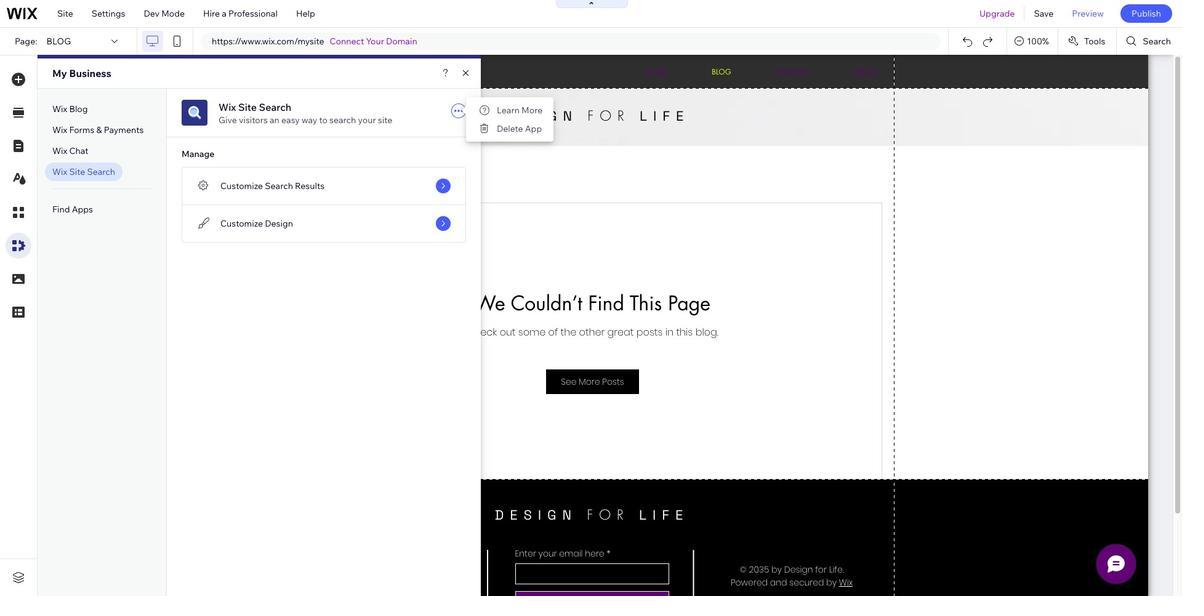 Task type: vqa. For each thing, say whether or not it's contained in the screenshot.
Tools
yes



Task type: describe. For each thing, give the bounding box(es) containing it.
delete app
[[497, 123, 542, 134]]

site for wix site search give visitors an easy way to search your site
[[238, 101, 257, 113]]

find apps
[[52, 204, 93, 215]]

save
[[1034, 8, 1054, 19]]

https://www.wix.com/mysite
[[212, 36, 324, 47]]

wix site search give visitors an easy way to search your site
[[219, 101, 392, 126]]

app
[[525, 123, 542, 134]]

customize for customize design
[[220, 218, 263, 229]]

search down chat
[[87, 166, 115, 177]]

an
[[270, 115, 280, 126]]

wix forms & payments
[[52, 124, 144, 135]]

tools
[[1084, 36, 1106, 47]]

settings
[[92, 8, 125, 19]]

way
[[302, 115, 317, 126]]

visitors
[[239, 115, 268, 126]]

wix for wix site search give visitors an easy way to search your site
[[219, 101, 236, 113]]

manage
[[182, 148, 215, 160]]

your
[[358, 115, 376, 126]]

wix blog
[[52, 103, 88, 115]]

blog
[[69, 103, 88, 115]]

domain
[[386, 36, 417, 47]]

wix for wix chat
[[52, 145, 67, 156]]

payments
[[104, 124, 144, 135]]

wix site search image
[[182, 100, 208, 126]]

results
[[295, 180, 325, 192]]

search left results in the top of the page
[[265, 180, 293, 192]]

dev mode
[[144, 8, 185, 19]]

search
[[330, 115, 356, 126]]

help
[[296, 8, 315, 19]]

preview button
[[1063, 0, 1113, 27]]

100% button
[[1008, 28, 1058, 55]]

customize search results
[[220, 180, 325, 192]]

hire a professional
[[203, 8, 278, 19]]

0 vertical spatial site
[[57, 8, 73, 19]]

site for wix site search
[[69, 166, 85, 177]]

professional
[[229, 8, 278, 19]]



Task type: locate. For each thing, give the bounding box(es) containing it.
wix chat
[[52, 145, 88, 156]]

&
[[96, 124, 102, 135]]

wix for wix site search
[[52, 166, 67, 177]]

to
[[319, 115, 328, 126]]

2 customize from the top
[[220, 218, 263, 229]]

wix for wix blog
[[52, 103, 67, 115]]

100%
[[1027, 36, 1049, 47]]

wix left forms
[[52, 124, 67, 135]]

wix up give
[[219, 101, 236, 113]]

preview
[[1072, 8, 1104, 19]]

my business
[[52, 67, 111, 79]]

search button
[[1117, 28, 1182, 55]]

business
[[69, 67, 111, 79]]

connect
[[330, 36, 364, 47]]

more
[[522, 105, 543, 116]]

easy
[[281, 115, 300, 126]]

blog
[[47, 36, 71, 47]]

learn more
[[497, 105, 543, 116]]

customize up customize design
[[220, 180, 263, 192]]

site inside wix site search give visitors an easy way to search your site
[[238, 101, 257, 113]]

wix inside wix site search give visitors an easy way to search your site
[[219, 101, 236, 113]]

wix left chat
[[52, 145, 67, 156]]

find
[[52, 204, 70, 215]]

customize for customize search results
[[220, 180, 263, 192]]

search inside 'button'
[[1143, 36, 1171, 47]]

site up visitors
[[238, 101, 257, 113]]

your
[[366, 36, 384, 47]]

hire
[[203, 8, 220, 19]]

search down the publish
[[1143, 36, 1171, 47]]

customize design
[[220, 218, 293, 229]]

site
[[378, 115, 392, 126]]

tools button
[[1059, 28, 1117, 55]]

chat
[[69, 145, 88, 156]]

design
[[265, 218, 293, 229]]

2 vertical spatial site
[[69, 166, 85, 177]]

customize
[[220, 180, 263, 192], [220, 218, 263, 229]]

wix
[[219, 101, 236, 113], [52, 103, 67, 115], [52, 124, 67, 135], [52, 145, 67, 156], [52, 166, 67, 177]]

customize left design on the top
[[220, 218, 263, 229]]

apps
[[72, 204, 93, 215]]

learn
[[497, 105, 520, 116]]

wix down wix chat
[[52, 166, 67, 177]]

delete
[[497, 123, 523, 134]]

publish button
[[1121, 4, 1173, 23]]

1 vertical spatial site
[[238, 101, 257, 113]]

site
[[57, 8, 73, 19], [238, 101, 257, 113], [69, 166, 85, 177]]

1 customize from the top
[[220, 180, 263, 192]]

a
[[222, 8, 227, 19]]

search up an
[[259, 101, 292, 113]]

mode
[[161, 8, 185, 19]]

dev
[[144, 8, 160, 19]]

save button
[[1025, 0, 1063, 27]]

forms
[[69, 124, 94, 135]]

give
[[219, 115, 237, 126]]

upgrade
[[980, 8, 1015, 19]]

search
[[1143, 36, 1171, 47], [259, 101, 292, 113], [87, 166, 115, 177], [265, 180, 293, 192]]

site down chat
[[69, 166, 85, 177]]

wix left "blog"
[[52, 103, 67, 115]]

publish
[[1132, 8, 1161, 19]]

site up blog
[[57, 8, 73, 19]]

search inside wix site search give visitors an easy way to search your site
[[259, 101, 292, 113]]

1 vertical spatial customize
[[220, 218, 263, 229]]

my
[[52, 67, 67, 79]]

0 vertical spatial customize
[[220, 180, 263, 192]]

wix for wix forms & payments
[[52, 124, 67, 135]]

wix site search
[[52, 166, 115, 177]]

https://www.wix.com/mysite connect your domain
[[212, 36, 417, 47]]



